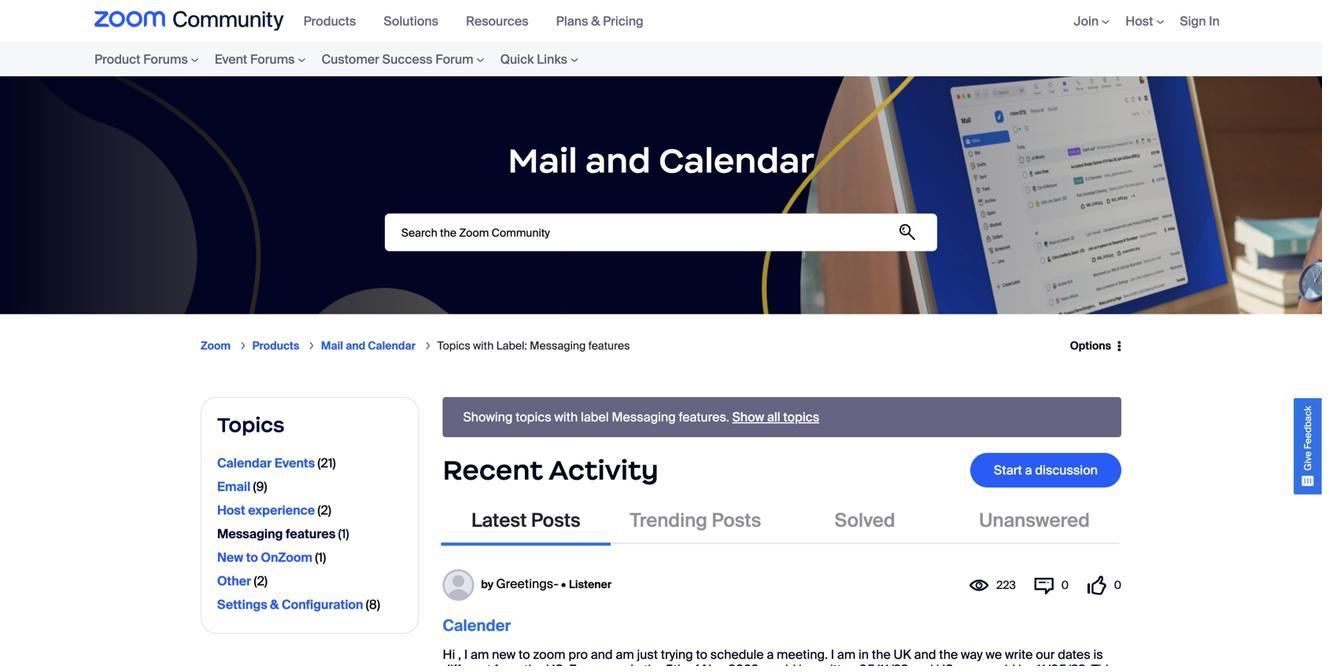 Task type: vqa. For each thing, say whether or not it's contained in the screenshot.


Task type: describe. For each thing, give the bounding box(es) containing it.
unanswered
[[980, 509, 1090, 534]]

1 0 from the left
[[1062, 579, 1069, 593]]

1 horizontal spatial features
[[589, 339, 630, 354]]

zoom
[[533, 647, 566, 664]]

zoom
[[201, 339, 231, 354]]

links
[[537, 51, 568, 68]]

resources
[[466, 13, 529, 29]]

to for host
[[246, 550, 258, 566]]

the left the us.
[[524, 662, 543, 667]]

pro
[[569, 647, 588, 664]]

& inside calendar events 21 email 9 host experience 2 messaging features 1 new to onzoom 1 other 2 settings & configuration 8
[[270, 597, 279, 614]]

0 vertical spatial messaging
[[530, 339, 586, 354]]

9
[[256, 479, 264, 495]]

1 i from the left
[[464, 647, 468, 664]]

•
[[561, 578, 566, 592]]

show all topics link
[[733, 409, 820, 426]]

all
[[768, 409, 781, 426]]

options button
[[1060, 331, 1122, 362]]

0 horizontal spatial mail
[[321, 339, 343, 354]]

sign in link
[[1181, 13, 1220, 29]]

configuration
[[282, 597, 363, 614]]

2 be from the left
[[1019, 662, 1034, 667]]

in
[[859, 647, 869, 664]]

quick links link
[[493, 43, 587, 76]]

1 vertical spatial 2
[[257, 573, 264, 590]]

from
[[494, 662, 522, 667]]

listener
[[569, 578, 612, 592]]

write
[[1006, 647, 1033, 664]]

for
[[569, 662, 588, 667]]

join
[[1074, 13, 1099, 29]]

8
[[369, 597, 377, 614]]

us.
[[546, 662, 566, 667]]

1 topics from the left
[[516, 409, 552, 426]]

we
[[986, 647, 1003, 664]]

discussion
[[1036, 463, 1098, 479]]

join link
[[1074, 13, 1110, 29]]

menu bar containing products
[[296, 0, 663, 43]]

event forums
[[215, 51, 295, 68]]

the right in
[[872, 647, 891, 664]]

greetings- link
[[496, 576, 559, 593]]

latest posts
[[472, 509, 581, 534]]

new to onzoom link
[[217, 547, 313, 569]]

forums for event forums
[[250, 51, 295, 68]]

0 horizontal spatial mail and calendar
[[321, 339, 416, 354]]

quick
[[500, 51, 534, 68]]

2 0 from the left
[[1115, 579, 1122, 593]]

customer
[[322, 51, 380, 68]]

21
[[321, 455, 333, 472]]

menu bar containing product forums
[[63, 43, 618, 76]]

experience
[[248, 503, 315, 519]]

topics with label: messaging features
[[438, 339, 630, 354]]

calendar inside calendar events 21 email 9 host experience 2 messaging features 1 new to onzoom 1 other 2 settings & configuration 8
[[217, 455, 272, 472]]

1 vertical spatial with
[[555, 409, 578, 426]]

resources link
[[466, 13, 541, 29]]

topics heading
[[217, 413, 403, 438]]

0 horizontal spatial 1
[[318, 550, 323, 566]]

host inside calendar events 21 email 9 host experience 2 messaging features 1 new to onzoom 1 other 2 settings & configuration 8
[[217, 503, 245, 519]]

sign in
[[1181, 13, 1220, 29]]

activity
[[549, 454, 659, 488]]

event forums link
[[207, 43, 314, 76]]

trending
[[630, 509, 708, 534]]

just
[[637, 647, 658, 664]]

2 topics from the left
[[784, 409, 820, 426]]

menu bar containing join
[[1051, 0, 1228, 43]]

hi , i am new to zoom pro and am just trying to schedule a meeting. i am in the uk and the way we write our dates is different from the us. for example the 5th of nov 2023 would be written 05/11/23 and us way would be 11/05/23. thi
[[443, 647, 1116, 667]]

1 be from the left
[[799, 662, 814, 667]]

calendar events link
[[217, 453, 315, 475]]

by greetings- • listener
[[481, 576, 612, 593]]

way left we
[[961, 647, 983, 664]]

1 horizontal spatial mail
[[508, 139, 578, 182]]

recent
[[443, 454, 543, 488]]

different
[[443, 662, 491, 667]]

11/05/23.
[[1037, 662, 1089, 667]]

a inside hi , i am new to zoom pro and am just trying to schedule a meeting. i am in the uk and the way we write our dates is different from the us. for example the 5th of nov 2023 would be written 05/11/23 and us way would be 11/05/23. thi
[[767, 647, 774, 664]]

forums for product forums
[[143, 51, 188, 68]]

options
[[1071, 339, 1112, 353]]

example
[[591, 662, 641, 667]]

email
[[217, 479, 251, 495]]

event
[[215, 51, 247, 68]]

recent activity
[[443, 454, 659, 488]]

settings
[[217, 597, 267, 614]]

start
[[994, 463, 1023, 479]]

email link
[[217, 476, 251, 498]]

hi
[[443, 647, 455, 664]]

new
[[492, 647, 516, 664]]

showing
[[463, 409, 513, 426]]

plans & pricing
[[556, 13, 644, 29]]

solutions
[[384, 13, 439, 29]]

5th
[[666, 662, 685, 667]]

solutions link
[[384, 13, 450, 29]]

success
[[383, 51, 433, 68]]

mail and calendar link
[[321, 339, 416, 354]]

solved
[[835, 509, 896, 534]]

start a discussion link
[[971, 454, 1122, 488]]

forum
[[436, 51, 474, 68]]

in
[[1210, 13, 1220, 29]]

community.title image
[[94, 11, 284, 31]]



Task type: locate. For each thing, give the bounding box(es) containing it.
be left written
[[799, 662, 814, 667]]

menu bar
[[296, 0, 663, 43], [1051, 0, 1228, 43], [63, 43, 618, 76]]

our
[[1036, 647, 1055, 664]]

products link
[[304, 13, 368, 29], [252, 339, 300, 354]]

a right the 2023
[[767, 647, 774, 664]]

mail
[[508, 139, 578, 182], [321, 339, 343, 354]]

to
[[246, 550, 258, 566], [519, 647, 530, 664], [696, 647, 708, 664]]

1 horizontal spatial am
[[616, 647, 634, 664]]

0 horizontal spatial host
[[217, 503, 245, 519]]

1 vertical spatial mail and calendar
[[321, 339, 416, 354]]

label:
[[497, 339, 527, 354]]

events
[[275, 455, 315, 472]]

1 vertical spatial a
[[767, 647, 774, 664]]

1 horizontal spatial with
[[555, 409, 578, 426]]

the left we
[[940, 647, 958, 664]]

1 vertical spatial list
[[217, 453, 403, 618]]

host
[[1126, 13, 1154, 29], [217, 503, 245, 519]]

0 vertical spatial calendar
[[659, 139, 815, 182]]

3 am from the left
[[838, 647, 856, 664]]

product forums
[[94, 51, 188, 68]]

host link
[[1126, 13, 1165, 29]]

nov
[[703, 662, 725, 667]]

posts right trending
[[712, 509, 762, 534]]

1 right "onzoom" on the bottom
[[318, 550, 323, 566]]

us
[[937, 662, 954, 667]]

topics for topics with label: messaging features
[[438, 339, 471, 354]]

topics for topics
[[217, 413, 285, 438]]

of
[[688, 662, 700, 667]]

2 horizontal spatial calendar
[[659, 139, 815, 182]]

posts for trending posts
[[712, 509, 762, 534]]

greetings-
[[496, 576, 559, 593]]

quick links
[[500, 51, 568, 68]]

to right trying
[[696, 647, 708, 664]]

a
[[1026, 463, 1033, 479], [767, 647, 774, 664]]

features left show
[[679, 409, 727, 426]]

1 horizontal spatial topics
[[438, 339, 471, 354]]

products for products link to the bottom
[[252, 339, 300, 354]]

am right ,
[[471, 647, 489, 664]]

0 horizontal spatial am
[[471, 647, 489, 664]]

dates
[[1058, 647, 1091, 664]]

to for to
[[696, 647, 708, 664]]

would right the 2023
[[762, 662, 796, 667]]

forums down community.title image
[[143, 51, 188, 68]]

topics right showing
[[516, 409, 552, 426]]

2 down new to onzoom link
[[257, 573, 264, 590]]

a right start
[[1026, 463, 1033, 479]]

0 horizontal spatial features
[[286, 526, 336, 543]]

0 vertical spatial a
[[1026, 463, 1033, 479]]

to right "new"
[[246, 550, 258, 566]]

forums right event
[[250, 51, 295, 68]]

0 horizontal spatial 0
[[1062, 579, 1069, 593]]

product
[[94, 51, 140, 68]]

1 vertical spatial &
[[270, 597, 279, 614]]

0 vertical spatial mail and calendar
[[508, 139, 815, 182]]

1 horizontal spatial host
[[1126, 13, 1154, 29]]

onzoom
[[261, 550, 313, 566]]

products inside menu bar
[[304, 13, 356, 29]]

0 vertical spatial topics
[[438, 339, 471, 354]]

0 vertical spatial &
[[591, 13, 600, 29]]

greetings image
[[443, 570, 474, 602]]

topics
[[516, 409, 552, 426], [784, 409, 820, 426]]

1 horizontal spatial posts
[[712, 509, 762, 534]]

0 vertical spatial with
[[473, 339, 494, 354]]

list containing zoom
[[201, 326, 1060, 366]]

1 vertical spatial mail
[[321, 339, 343, 354]]

0 vertical spatial 1
[[342, 526, 346, 543]]

223
[[997, 579, 1016, 593]]

1 horizontal spatial a
[[1026, 463, 1033, 479]]

0 horizontal spatial to
[[246, 550, 258, 566]]

1 horizontal spatial products link
[[304, 13, 368, 29]]

messaging
[[530, 339, 586, 354], [612, 409, 676, 426], [217, 526, 283, 543]]

show
[[733, 409, 765, 426]]

be left our
[[1019, 662, 1034, 667]]

plans
[[556, 13, 589, 29]]

0 horizontal spatial forums
[[143, 51, 188, 68]]

sign
[[1181, 13, 1207, 29]]

2 i from the left
[[831, 647, 835, 664]]

1 vertical spatial features
[[679, 409, 727, 426]]

1 would from the left
[[762, 662, 796, 667]]

i right meeting.
[[831, 647, 835, 664]]

host experience link
[[217, 500, 315, 522]]

2 right experience
[[321, 503, 328, 519]]

2 horizontal spatial to
[[696, 647, 708, 664]]

products up customer
[[304, 13, 356, 29]]

i right ,
[[464, 647, 468, 664]]

calender
[[443, 617, 511, 637]]

products right "zoom" link
[[252, 339, 300, 354]]

trending posts
[[630, 509, 762, 534]]

messaging right label:
[[530, 339, 586, 354]]

1 horizontal spatial be
[[1019, 662, 1034, 667]]

2 vertical spatial calendar
[[217, 455, 272, 472]]

2 horizontal spatial messaging
[[612, 409, 676, 426]]

0 horizontal spatial products
[[252, 339, 300, 354]]

1 horizontal spatial calendar
[[368, 339, 416, 354]]

list
[[201, 326, 1060, 366], [217, 453, 403, 618]]

1 up configuration
[[342, 526, 346, 543]]

1 vertical spatial topics
[[217, 413, 285, 438]]

label
[[581, 409, 609, 426]]

0 horizontal spatial i
[[464, 647, 468, 664]]

2 am from the left
[[616, 647, 634, 664]]

posts for latest posts
[[531, 509, 581, 534]]

0 vertical spatial features
[[589, 339, 630, 354]]

other
[[217, 573, 251, 590]]

posts down recent activity
[[531, 509, 581, 534]]

products link up customer
[[304, 13, 368, 29]]

0 vertical spatial list
[[201, 326, 1060, 366]]

trying
[[661, 647, 693, 664]]

1 horizontal spatial 2
[[321, 503, 328, 519]]

host down email link
[[217, 503, 245, 519]]

1 vertical spatial products
[[252, 339, 300, 354]]

0 horizontal spatial with
[[473, 339, 494, 354]]

0 horizontal spatial be
[[799, 662, 814, 667]]

messaging up new to onzoom link
[[217, 526, 283, 543]]

2
[[321, 503, 328, 519], [257, 573, 264, 590]]

topics right all
[[784, 409, 820, 426]]

1 horizontal spatial would
[[982, 662, 1016, 667]]

1 horizontal spatial 0
[[1115, 579, 1122, 593]]

0 horizontal spatial topics
[[217, 413, 285, 438]]

& right settings
[[270, 597, 279, 614]]

topics
[[438, 339, 471, 354], [217, 413, 285, 438]]

2 vertical spatial messaging
[[217, 526, 283, 543]]

2 posts from the left
[[712, 509, 762, 534]]

am
[[471, 647, 489, 664], [616, 647, 634, 664], [838, 647, 856, 664]]

is
[[1094, 647, 1104, 664]]

0 vertical spatial host
[[1126, 13, 1154, 29]]

&
[[591, 13, 600, 29], [270, 597, 279, 614]]

to right new
[[519, 647, 530, 664]]

2 would from the left
[[982, 662, 1016, 667]]

1 horizontal spatial to
[[519, 647, 530, 664]]

1 posts from the left
[[531, 509, 581, 534]]

with left label
[[555, 409, 578, 426]]

the left 5th
[[644, 662, 663, 667]]

1 vertical spatial host
[[217, 503, 245, 519]]

messaging inside calendar events 21 email 9 host experience 2 messaging features 1 new to onzoom 1 other 2 settings & configuration 8
[[217, 526, 283, 543]]

start a discussion
[[994, 463, 1098, 479]]

zoom link
[[201, 339, 231, 354]]

1 horizontal spatial forums
[[250, 51, 295, 68]]

0 horizontal spatial 2
[[257, 573, 264, 590]]

way right us
[[957, 662, 979, 667]]

1 horizontal spatial messaging
[[530, 339, 586, 354]]

0 horizontal spatial a
[[767, 647, 774, 664]]

0 horizontal spatial products link
[[252, 339, 300, 354]]

customer success forum link
[[314, 43, 493, 76]]

forums
[[143, 51, 188, 68], [250, 51, 295, 68]]

2 vertical spatial features
[[286, 526, 336, 543]]

1 vertical spatial messaging
[[612, 409, 676, 426]]

features up "onzoom" on the bottom
[[286, 526, 336, 543]]

2 horizontal spatial features
[[679, 409, 727, 426]]

1 horizontal spatial i
[[831, 647, 835, 664]]

features inside calendar events 21 email 9 host experience 2 messaging features 1 new to onzoom 1 other 2 settings & configuration 8
[[286, 526, 336, 543]]

2 horizontal spatial am
[[838, 647, 856, 664]]

1 forums from the left
[[143, 51, 188, 68]]

posts
[[531, 509, 581, 534], [712, 509, 762, 534]]

1 vertical spatial products link
[[252, 339, 300, 354]]

1 vertical spatial calendar
[[368, 339, 416, 354]]

way
[[961, 647, 983, 664], [957, 662, 979, 667]]

messaging right label
[[612, 409, 676, 426]]

0 vertical spatial products link
[[304, 13, 368, 29]]

1 horizontal spatial topics
[[784, 409, 820, 426]]

topics left label:
[[438, 339, 471, 354]]

0 horizontal spatial would
[[762, 662, 796, 667]]

am left in
[[838, 647, 856, 664]]

products for the top products link
[[304, 13, 356, 29]]

None submit
[[890, 215, 926, 251]]

0 horizontal spatial posts
[[531, 509, 581, 534]]

customer success forum
[[322, 51, 474, 68]]

with
[[473, 339, 494, 354], [555, 409, 578, 426]]

host right join link in the top right of the page
[[1126, 13, 1154, 29]]

by
[[481, 578, 494, 592]]

0 horizontal spatial topics
[[516, 409, 552, 426]]

Search text field
[[385, 214, 938, 252]]

showing topics with label messaging features . show all topics
[[463, 409, 820, 426]]

0 vertical spatial products
[[304, 13, 356, 29]]

products link right "zoom" link
[[252, 339, 300, 354]]

1 am from the left
[[471, 647, 489, 664]]

product forums link
[[94, 43, 207, 76]]

calendar events 21 email 9 host experience 2 messaging features 1 new to onzoom 1 other 2 settings & configuration 8
[[217, 455, 377, 614]]

0 horizontal spatial messaging
[[217, 526, 283, 543]]

plans & pricing link
[[556, 13, 656, 29]]

0 horizontal spatial calendar
[[217, 455, 272, 472]]

0 vertical spatial mail
[[508, 139, 578, 182]]

list containing calendar events
[[217, 453, 403, 618]]

2 forums from the left
[[250, 51, 295, 68]]

1
[[342, 526, 346, 543], [318, 550, 323, 566]]

1 vertical spatial 1
[[318, 550, 323, 566]]

1 horizontal spatial mail and calendar
[[508, 139, 815, 182]]

0 vertical spatial 2
[[321, 503, 328, 519]]

05/11/23
[[859, 662, 909, 667]]

& right plans
[[591, 13, 600, 29]]

new
[[217, 550, 243, 566]]

2023
[[728, 662, 759, 667]]

with left label:
[[473, 339, 494, 354]]

features up label
[[589, 339, 630, 354]]

,
[[458, 647, 461, 664]]

0 horizontal spatial &
[[270, 597, 279, 614]]

settings & configuration link
[[217, 594, 363, 616]]

topics up calendar events link on the left of the page
[[217, 413, 285, 438]]

would left our
[[982, 662, 1016, 667]]

mail and calendar
[[508, 139, 815, 182], [321, 339, 416, 354]]

1 horizontal spatial &
[[591, 13, 600, 29]]

the
[[872, 647, 891, 664], [940, 647, 958, 664], [524, 662, 543, 667], [644, 662, 663, 667]]

pricing
[[603, 13, 644, 29]]

am left just
[[616, 647, 634, 664]]

meeting.
[[777, 647, 828, 664]]

schedule
[[711, 647, 764, 664]]

features
[[589, 339, 630, 354], [679, 409, 727, 426], [286, 526, 336, 543]]

& inside menu bar
[[591, 13, 600, 29]]

1 horizontal spatial 1
[[342, 526, 346, 543]]

latest
[[472, 509, 527, 534]]

uk
[[894, 647, 912, 664]]

to inside calendar events 21 email 9 host experience 2 messaging features 1 new to onzoom 1 other 2 settings & configuration 8
[[246, 550, 258, 566]]

1 horizontal spatial products
[[304, 13, 356, 29]]



